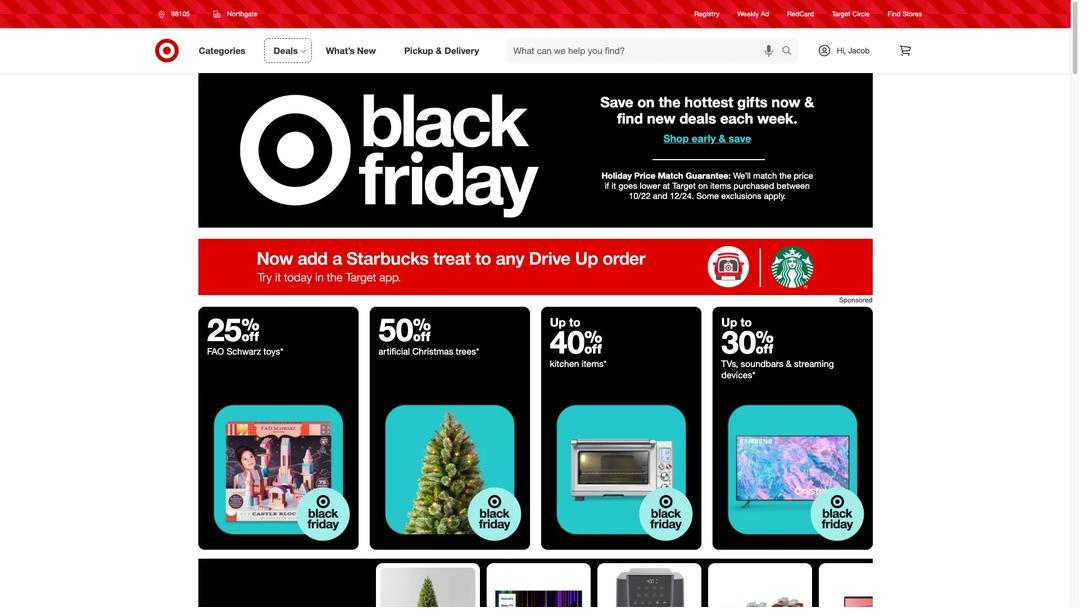 Task type: locate. For each thing, give the bounding box(es) containing it.
up up kitchen
[[550, 315, 566, 329]]

pickup
[[404, 45, 433, 56]]

it
[[612, 180, 616, 191]]

find stores link
[[888, 9, 922, 19]]

the
[[659, 94, 681, 111], [779, 170, 792, 181]]

target inside the we'll match the price if it goes lower at target on items purchased between 10/22 and 12/24. some exclusions apply.
[[672, 180, 696, 191]]

find
[[617, 109, 643, 127]]

target
[[832, 10, 851, 18], [672, 180, 696, 191]]

0 horizontal spatial up
[[550, 315, 566, 329]]

2 to from the left
[[741, 315, 752, 329]]

holiday price match guarantee:
[[602, 170, 731, 181]]

each
[[720, 109, 753, 127]]

up
[[550, 315, 566, 329], [721, 315, 737, 329]]

98105
[[171, 10, 190, 18]]

save
[[600, 94, 633, 111]]

northgate button
[[206, 4, 265, 24]]

tvs,
[[721, 358, 738, 369]]

up to up kitchen
[[550, 315, 581, 329]]

0 horizontal spatial the
[[659, 94, 681, 111]]

target right at
[[672, 180, 696, 191]]

1 target black friday image from the left
[[198, 390, 358, 550]]

4 target black friday image from the left
[[712, 390, 873, 550]]

target circle link
[[832, 9, 870, 19]]

christmas
[[412, 346, 453, 357]]

hi,
[[837, 46, 846, 55]]

1 horizontal spatial the
[[779, 170, 792, 181]]

on right save
[[637, 94, 655, 111]]

0 vertical spatial the
[[659, 94, 681, 111]]

toys*
[[263, 346, 283, 357]]

we'll match the price if it goes lower at target on items purchased between 10/22 and 12/24. some exclusions apply.
[[605, 170, 813, 201]]

lower
[[640, 180, 660, 191]]

target black friday image for artificial christmas trees*
[[370, 390, 530, 550]]

1 horizontal spatial up
[[721, 315, 737, 329]]

1 vertical spatial target
[[672, 180, 696, 191]]

the up shop
[[659, 94, 681, 111]]

pickup & delivery link
[[395, 38, 493, 63]]

kitchen items*
[[550, 358, 607, 369]]

0 vertical spatial target
[[832, 10, 851, 18]]

registry
[[694, 10, 719, 18]]

on inside the we'll match the price if it goes lower at target on items purchased between 10/22 and 12/24. some exclusions apply.
[[698, 180, 708, 191]]

& left streaming
[[786, 358, 792, 369]]

the left price
[[779, 170, 792, 181]]

save
[[729, 132, 751, 144]]

30
[[721, 323, 774, 361]]

to up soundbars
[[741, 315, 752, 329]]

50 artificial christmas trees*
[[379, 310, 479, 357]]

1 up to from the left
[[550, 315, 581, 329]]

up to for 40
[[550, 315, 581, 329]]

40
[[550, 323, 602, 361]]

up to up tvs,
[[721, 315, 752, 329]]

search button
[[777, 38, 804, 65]]

categories
[[199, 45, 245, 56]]

1 vertical spatial on
[[698, 180, 708, 191]]

up to
[[550, 315, 581, 329], [721, 315, 752, 329]]

on
[[637, 94, 655, 111], [698, 180, 708, 191]]

deals link
[[264, 38, 312, 63]]

categories link
[[189, 38, 260, 63]]

1 up from the left
[[550, 315, 566, 329]]

shop early & save
[[664, 132, 751, 144]]

& right now
[[804, 94, 814, 111]]

items
[[710, 180, 731, 191]]

week.
[[757, 109, 797, 127]]

target left circle in the right of the page
[[832, 10, 851, 18]]

0 horizontal spatial target
[[672, 180, 696, 191]]

target black friday image
[[198, 390, 358, 550], [370, 390, 530, 550], [541, 390, 701, 550], [712, 390, 873, 550]]

goes
[[619, 180, 637, 191]]

the inside save on the hottest gifts now & find new deals each week.
[[659, 94, 681, 111]]

gifts
[[737, 94, 768, 111]]

3 target black friday image from the left
[[541, 390, 701, 550]]

we'll
[[733, 170, 751, 181]]

2 target black friday image from the left
[[370, 390, 530, 550]]

2 up from the left
[[721, 315, 737, 329]]

2 up to from the left
[[721, 315, 752, 329]]

&
[[436, 45, 442, 56], [804, 94, 814, 111], [719, 132, 726, 144], [786, 358, 792, 369]]

fao
[[207, 346, 224, 357]]

target circle
[[832, 10, 870, 18]]

find stores
[[888, 10, 922, 18]]

1 horizontal spatial on
[[698, 180, 708, 191]]

12/24.
[[670, 191, 694, 201]]

ad
[[761, 10, 769, 18]]

stores
[[903, 10, 922, 18]]

1 vertical spatial the
[[779, 170, 792, 181]]

some
[[696, 191, 719, 201]]

black friday deals image
[[198, 73, 873, 228]]

up to for 30
[[721, 315, 752, 329]]

search
[[777, 46, 804, 57]]

and
[[653, 191, 667, 201]]

on left items
[[698, 180, 708, 191]]

0 horizontal spatial up to
[[550, 315, 581, 329]]

deals
[[679, 109, 716, 127]]

trees*
[[456, 346, 479, 357]]

0 horizontal spatial to
[[569, 315, 581, 329]]

1 horizontal spatial up to
[[721, 315, 752, 329]]

1 horizontal spatial to
[[741, 315, 752, 329]]

to up kitchen items*
[[569, 315, 581, 329]]

the inside the we'll match the price if it goes lower at target on items purchased between 10/22 and 12/24. some exclusions apply.
[[779, 170, 792, 181]]

redcard
[[787, 10, 814, 18]]

jacob
[[848, 46, 870, 55]]

to
[[569, 315, 581, 329], [741, 315, 752, 329]]

devices*
[[721, 369, 756, 381]]

0 vertical spatial on
[[637, 94, 655, 111]]

circle
[[852, 10, 870, 18]]

1 to from the left
[[569, 315, 581, 329]]

at
[[663, 180, 670, 191]]

to for 40
[[569, 315, 581, 329]]

1 horizontal spatial target
[[832, 10, 851, 18]]

& right "pickup"
[[436, 45, 442, 56]]

0 horizontal spatial on
[[637, 94, 655, 111]]

find
[[888, 10, 901, 18]]

what's new
[[326, 45, 376, 56]]

up up tvs,
[[721, 315, 737, 329]]



Task type: vqa. For each thing, say whether or not it's contained in the screenshot.
Delivery
yes



Task type: describe. For each thing, give the bounding box(es) containing it.
the for match
[[779, 170, 792, 181]]

carousel region
[[198, 559, 873, 607]]

new
[[357, 45, 376, 56]]

target black friday image for tvs, soundbars & streaming devices*
[[712, 390, 873, 550]]

25 fao schwarz toys*
[[207, 310, 283, 357]]

now
[[772, 94, 800, 111]]

price
[[794, 170, 813, 181]]

the for on
[[659, 94, 681, 111]]

registry link
[[694, 9, 719, 19]]

northgate
[[227, 10, 257, 18]]

streaming
[[794, 358, 834, 369]]

hottest
[[685, 94, 733, 111]]

early
[[692, 132, 716, 144]]

What can we help you find? suggestions appear below search field
[[507, 38, 785, 63]]

& left the save
[[719, 132, 726, 144]]

redcard link
[[787, 9, 814, 19]]

shop
[[664, 132, 689, 144]]

artificial
[[379, 346, 410, 357]]

& inside save on the hottest gifts now & find new deals each week.
[[804, 94, 814, 111]]

holiday
[[602, 170, 632, 181]]

what's
[[326, 45, 355, 56]]

& inside tvs, soundbars & streaming devices*
[[786, 358, 792, 369]]

tvs, soundbars & streaming devices*
[[721, 358, 834, 381]]

target black friday image for kitchen items*
[[541, 390, 701, 550]]

delivery
[[445, 45, 479, 56]]

schwarz
[[227, 346, 261, 357]]

what's new link
[[316, 38, 390, 63]]

50
[[379, 310, 431, 349]]

weekly ad
[[737, 10, 769, 18]]

items*
[[582, 358, 607, 369]]

sponsored
[[839, 296, 873, 304]]

apply.
[[764, 191, 786, 201]]

match
[[658, 170, 683, 181]]

hi, jacob
[[837, 46, 870, 55]]

target black friday image for fao schwarz toys*
[[198, 390, 358, 550]]

match
[[753, 170, 777, 181]]

on inside save on the hottest gifts now & find new deals each week.
[[637, 94, 655, 111]]

pickup & delivery
[[404, 45, 479, 56]]

price
[[634, 170, 656, 181]]

10/22
[[629, 191, 651, 201]]

98105 button
[[151, 4, 202, 24]]

deals
[[274, 45, 298, 56]]

weekly
[[737, 10, 759, 18]]

25
[[207, 310, 260, 349]]

save on the hottest gifts now & find new deals each week.
[[600, 94, 814, 127]]

& inside pickup & delivery link
[[436, 45, 442, 56]]

to for 30
[[741, 315, 752, 329]]

if
[[605, 180, 609, 191]]

kitchen
[[550, 358, 579, 369]]

guarantee:
[[686, 170, 731, 181]]

up for 40
[[550, 315, 566, 329]]

exclusions
[[721, 191, 762, 201]]

advertisement region
[[198, 239, 873, 295]]

between
[[777, 180, 810, 191]]

weekly ad link
[[737, 9, 769, 19]]

purchased
[[734, 180, 774, 191]]

up for 30
[[721, 315, 737, 329]]

soundbars
[[741, 358, 783, 369]]

new
[[647, 109, 675, 127]]



